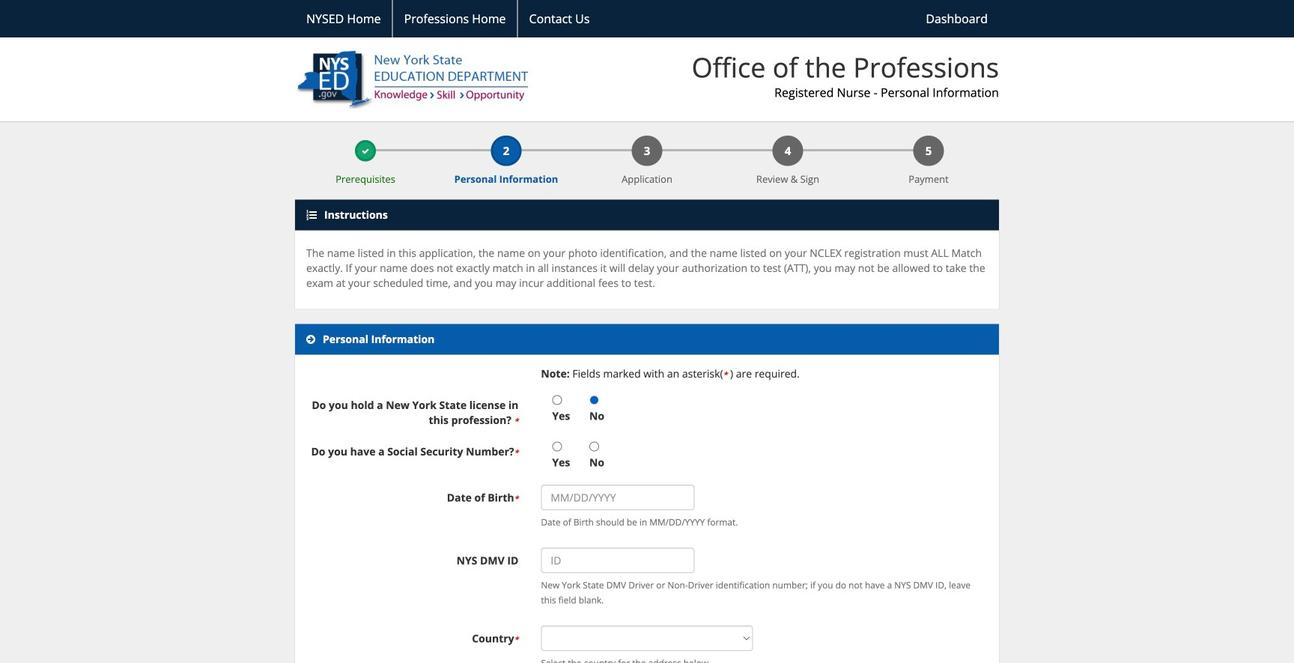 Task type: vqa. For each thing, say whether or not it's contained in the screenshot.
Please provide your full address if your address would not fit in the fields above. text box
no



Task type: describe. For each thing, give the bounding box(es) containing it.
MM/DD/YYYY text field
[[541, 485, 695, 510]]

ID text field
[[541, 548, 695, 573]]



Task type: locate. For each thing, give the bounding box(es) containing it.
None radio
[[553, 442, 562, 452], [590, 442, 600, 452], [553, 442, 562, 452], [590, 442, 600, 452]]

None radio
[[553, 395, 562, 405], [590, 395, 600, 405], [553, 395, 562, 405], [590, 395, 600, 405]]

arrow circle right image
[[306, 334, 315, 345]]

list ol image
[[306, 210, 317, 220]]

check image
[[362, 148, 369, 155]]



